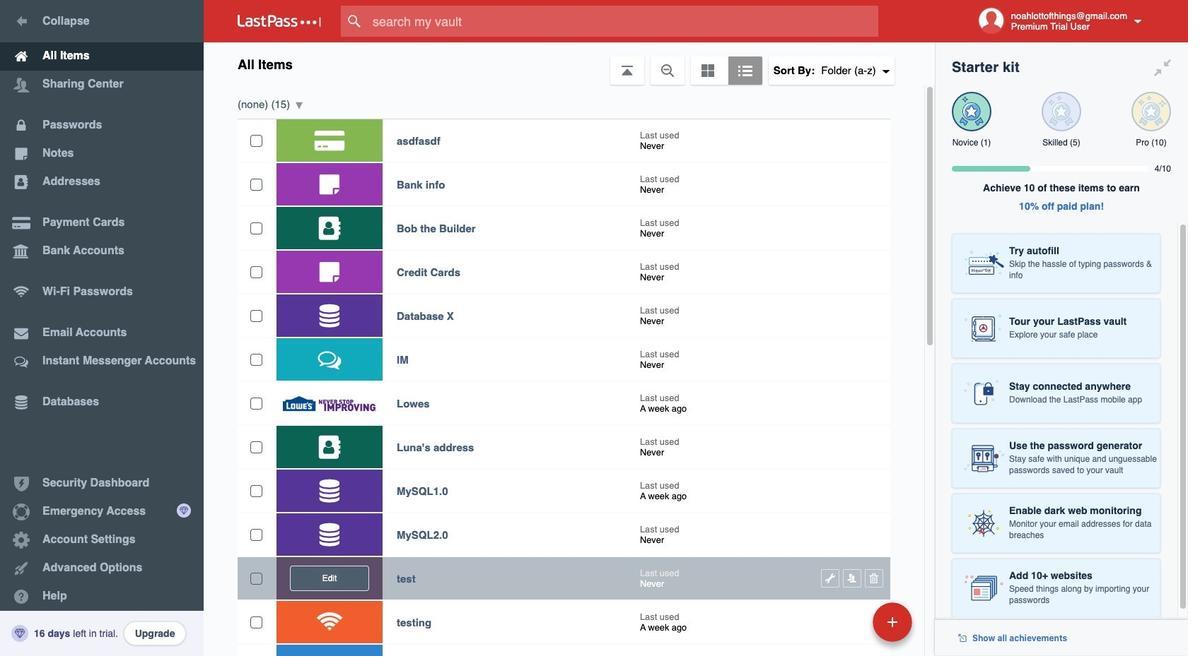 Task type: describe. For each thing, give the bounding box(es) containing it.
vault options navigation
[[204, 42, 935, 85]]

search my vault text field
[[341, 6, 906, 37]]

new item navigation
[[775, 599, 921, 657]]

lastpass image
[[238, 15, 321, 28]]



Task type: locate. For each thing, give the bounding box(es) containing it.
main navigation navigation
[[0, 0, 204, 657]]

Search search field
[[341, 6, 906, 37]]

new item element
[[775, 602, 917, 643]]



